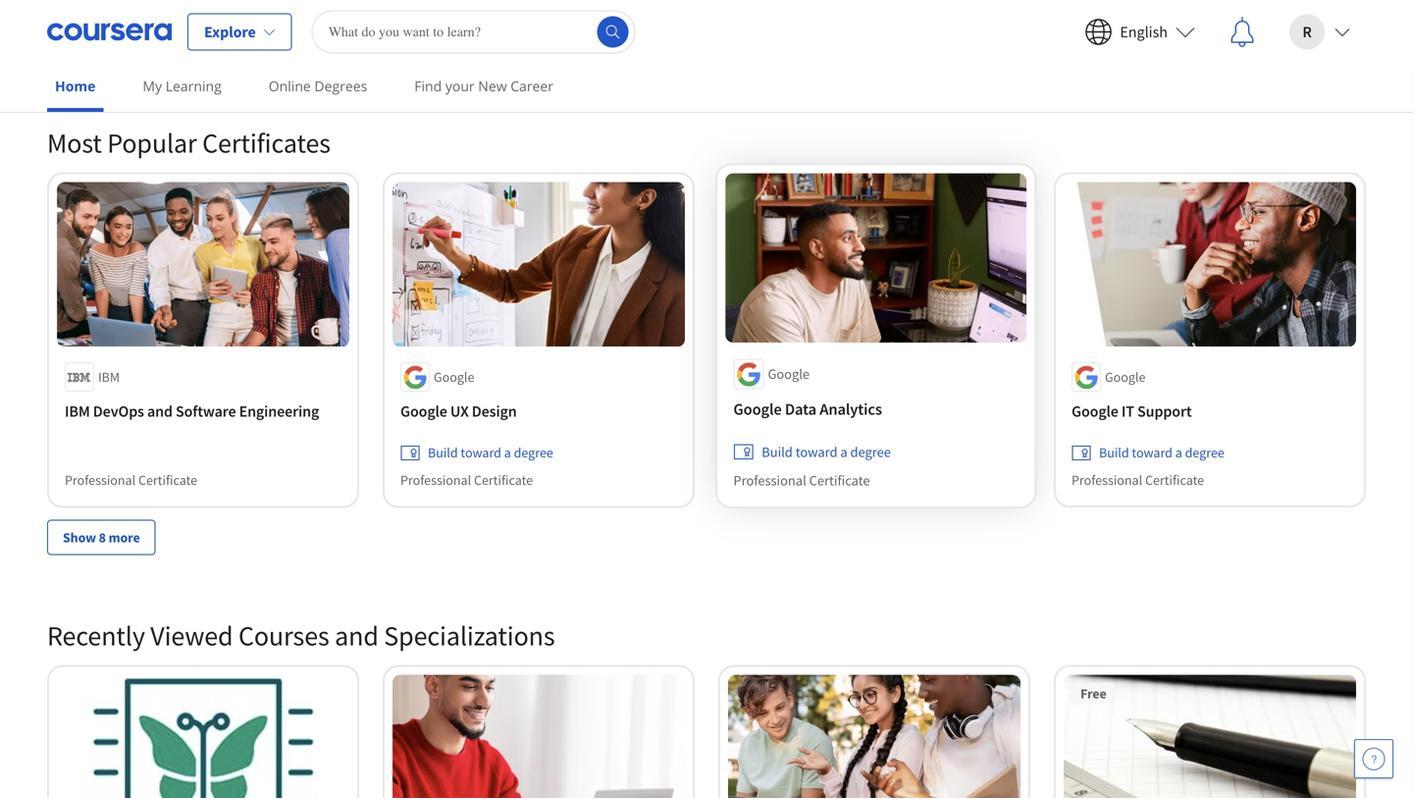 Task type: locate. For each thing, give the bounding box(es) containing it.
0 horizontal spatial and
[[147, 402, 173, 421]]

build toward a degree down the design
[[428, 444, 554, 462]]

degree for google data analytics
[[851, 443, 891, 461]]

professional certificate down google it support
[[1072, 471, 1205, 489]]

google inside google data analytics link
[[734, 400, 782, 420]]

toward for design
[[461, 444, 502, 462]]

google it support link
[[1072, 400, 1349, 423]]

toward down support
[[1132, 444, 1173, 462]]

professional for google ux design
[[401, 471, 471, 489]]

google
[[768, 365, 810, 383], [434, 368, 475, 386], [1105, 368, 1146, 386], [734, 400, 782, 420], [401, 402, 447, 421], [1072, 402, 1119, 421]]

2 show 8 more from the top
[[63, 528, 140, 546]]

0 horizontal spatial a
[[504, 444, 511, 462]]

3 professional certificate from the left
[[401, 471, 533, 489]]

ibm devops and software engineering link
[[65, 400, 342, 423]]

1 horizontal spatial degree
[[851, 443, 891, 461]]

my
[[143, 77, 162, 95]]

build for it
[[1100, 444, 1130, 462]]

english
[[1121, 22, 1168, 42]]

and
[[147, 402, 173, 421], [335, 618, 379, 653]]

professional certificate for google it support
[[1072, 471, 1205, 489]]

more for show 8 more button within most popular certificates collection element
[[109, 528, 140, 546]]

find your new career link
[[407, 64, 562, 108]]

free
[[1081, 685, 1107, 702]]

show 8 more
[[63, 36, 140, 54], [63, 528, 140, 546]]

professional certificate
[[734, 471, 870, 490], [65, 471, 197, 489], [401, 471, 533, 489], [1072, 471, 1205, 489]]

build toward a degree for support
[[1100, 444, 1225, 462]]

1 show from the top
[[63, 36, 96, 54]]

1 show 8 more from the top
[[63, 36, 140, 54]]

a down support
[[1176, 444, 1183, 462]]

2 horizontal spatial toward
[[1132, 444, 1173, 462]]

degree down google it support link
[[1186, 444, 1225, 462]]

google ux design link
[[401, 400, 677, 423]]

build down data at the right bottom of the page
[[762, 443, 793, 461]]

show 8 more inside earn your degree collection element
[[63, 36, 140, 54]]

google left 'it'
[[1072, 402, 1119, 421]]

build for ux
[[428, 444, 458, 462]]

2 professional from the left
[[65, 471, 136, 489]]

1 8 from the top
[[99, 36, 106, 54]]

new
[[478, 77, 507, 95]]

1 professional from the left
[[734, 471, 807, 490]]

4 professional certificate from the left
[[1072, 471, 1205, 489]]

1 vertical spatial show
[[63, 528, 96, 546]]

help center image
[[1363, 747, 1386, 771]]

toward down the google data analytics
[[796, 443, 838, 461]]

1 vertical spatial show 8 more button
[[47, 520, 156, 555]]

0 horizontal spatial build
[[428, 444, 458, 462]]

build
[[762, 443, 793, 461], [428, 444, 458, 462], [1100, 444, 1130, 462]]

more
[[109, 36, 140, 54], [109, 528, 140, 546]]

toward
[[796, 443, 838, 461], [461, 444, 502, 462], [1132, 444, 1173, 462]]

0 vertical spatial show
[[63, 36, 96, 54]]

4 professional from the left
[[1072, 471, 1143, 489]]

2 show 8 more button from the top
[[47, 520, 156, 555]]

0 vertical spatial and
[[147, 402, 173, 421]]

0 vertical spatial show 8 more
[[63, 36, 140, 54]]

build down the google ux design
[[428, 444, 458, 462]]

What do you want to learn? text field
[[312, 10, 636, 54]]

coursera image
[[47, 16, 172, 48]]

a
[[841, 443, 848, 461], [504, 444, 511, 462], [1176, 444, 1183, 462]]

build for data
[[762, 443, 793, 461]]

4 certificate from the left
[[1146, 471, 1205, 489]]

show 8 more button
[[47, 27, 156, 62], [47, 520, 156, 555]]

professional down devops
[[65, 471, 136, 489]]

build down 'it'
[[1100, 444, 1130, 462]]

a down the analytics
[[841, 443, 848, 461]]

recently
[[47, 618, 145, 653]]

data
[[785, 400, 817, 420]]

1 vertical spatial more
[[109, 528, 140, 546]]

google data analytics
[[734, 400, 882, 420]]

ibm
[[98, 368, 120, 386], [65, 402, 90, 421]]

ibm left devops
[[65, 402, 90, 421]]

1 horizontal spatial build
[[762, 443, 793, 461]]

2 more from the top
[[109, 528, 140, 546]]

build toward a degree down the google data analytics
[[762, 443, 891, 461]]

1 horizontal spatial toward
[[796, 443, 838, 461]]

1 vertical spatial 8
[[99, 528, 106, 546]]

professional for google data analytics
[[734, 471, 807, 490]]

certificate
[[810, 471, 870, 490], [138, 471, 197, 489], [474, 471, 533, 489], [1146, 471, 1205, 489]]

0 vertical spatial ibm
[[98, 368, 120, 386]]

1 professional certificate from the left
[[734, 471, 870, 490]]

r button
[[1274, 0, 1367, 63]]

google left data at the right bottom of the page
[[734, 400, 782, 420]]

1 horizontal spatial and
[[335, 618, 379, 653]]

google ux design
[[401, 402, 517, 421]]

career
[[511, 77, 554, 95]]

ux
[[451, 402, 469, 421]]

2 8 from the top
[[99, 528, 106, 546]]

8 inside earn your degree collection element
[[99, 36, 106, 54]]

more inside earn your degree collection element
[[109, 36, 140, 54]]

most popular certificates collection element
[[35, 94, 1378, 586]]

1 horizontal spatial build toward a degree
[[762, 443, 891, 461]]

find your new career
[[415, 77, 554, 95]]

None search field
[[312, 10, 636, 54]]

2 horizontal spatial a
[[1176, 444, 1183, 462]]

1 horizontal spatial a
[[841, 443, 848, 461]]

1 vertical spatial ibm
[[65, 402, 90, 421]]

certificate down the design
[[474, 471, 533, 489]]

0 horizontal spatial ibm
[[65, 402, 90, 421]]

degree down google ux design link
[[514, 444, 554, 462]]

show 8 more inside most popular certificates collection element
[[63, 528, 140, 546]]

1 vertical spatial and
[[335, 618, 379, 653]]

2 horizontal spatial build
[[1100, 444, 1130, 462]]

certificate for google data analytics
[[810, 471, 870, 490]]

1 horizontal spatial ibm
[[98, 368, 120, 386]]

2 certificate from the left
[[138, 471, 197, 489]]

google left ux
[[401, 402, 447, 421]]

ibm inside ibm devops and software engineering link
[[65, 402, 90, 421]]

software
[[176, 402, 236, 421]]

build toward a degree
[[762, 443, 891, 461], [428, 444, 554, 462], [1100, 444, 1225, 462]]

and inside ibm devops and software engineering link
[[147, 402, 173, 421]]

professional certificate for google data analytics
[[734, 471, 870, 490]]

professional down data at the right bottom of the page
[[734, 471, 807, 490]]

0 vertical spatial show 8 more button
[[47, 27, 156, 62]]

degree
[[851, 443, 891, 461], [514, 444, 554, 462], [1186, 444, 1225, 462]]

certificate down support
[[1146, 471, 1205, 489]]

learning
[[166, 77, 222, 95]]

degrees
[[315, 77, 367, 95]]

specializations
[[384, 618, 555, 653]]

8 for show 8 more button within most popular certificates collection element
[[99, 528, 106, 546]]

professional certificate down devops
[[65, 471, 197, 489]]

r
[[1303, 22, 1312, 42]]

build toward a degree for design
[[428, 444, 554, 462]]

certificate down the analytics
[[810, 471, 870, 490]]

3 professional from the left
[[401, 471, 471, 489]]

0 horizontal spatial degree
[[514, 444, 554, 462]]

home
[[55, 77, 96, 95]]

degree down google data analytics link
[[851, 443, 891, 461]]

3 certificate from the left
[[474, 471, 533, 489]]

1 show 8 more button from the top
[[47, 27, 156, 62]]

recently viewed courses and specializations collection element
[[35, 586, 1378, 798]]

and right courses
[[335, 618, 379, 653]]

8 inside most popular certificates collection element
[[99, 528, 106, 546]]

0 vertical spatial 8
[[99, 36, 106, 54]]

build toward a degree down support
[[1100, 444, 1225, 462]]

1 certificate from the left
[[810, 471, 870, 490]]

1 more from the top
[[109, 36, 140, 54]]

2 professional certificate from the left
[[65, 471, 197, 489]]

support
[[1138, 402, 1192, 421]]

a down the design
[[504, 444, 511, 462]]

show 8 more button inside most popular certificates collection element
[[47, 520, 156, 555]]

show
[[63, 36, 96, 54], [63, 528, 96, 546]]

0 horizontal spatial build toward a degree
[[428, 444, 554, 462]]

professional certificate down ux
[[401, 471, 533, 489]]

online
[[269, 77, 311, 95]]

2 horizontal spatial build toward a degree
[[1100, 444, 1225, 462]]

8
[[99, 36, 106, 54], [99, 528, 106, 546]]

professional down the google ux design
[[401, 471, 471, 489]]

show 8 more button inside earn your degree collection element
[[47, 27, 156, 62]]

toward for analytics
[[796, 443, 838, 461]]

professional
[[734, 471, 807, 490], [65, 471, 136, 489], [401, 471, 471, 489], [1072, 471, 1143, 489]]

ibm up devops
[[98, 368, 120, 386]]

2 show from the top
[[63, 528, 96, 546]]

certificate down ibm devops and software engineering
[[138, 471, 197, 489]]

google inside google it support link
[[1072, 402, 1119, 421]]

toward down the design
[[461, 444, 502, 462]]

ibm for ibm devops and software engineering
[[65, 402, 90, 421]]

professional down 'it'
[[1072, 471, 1143, 489]]

a for analytics
[[841, 443, 848, 461]]

google up the google ux design
[[434, 368, 475, 386]]

and right devops
[[147, 402, 173, 421]]

2 horizontal spatial degree
[[1186, 444, 1225, 462]]

show inside most popular certificates collection element
[[63, 528, 96, 546]]

0 horizontal spatial toward
[[461, 444, 502, 462]]

find
[[415, 77, 442, 95]]

professional certificate down data at the right bottom of the page
[[734, 471, 870, 490]]

english button
[[1069, 0, 1212, 63]]

more inside most popular certificates collection element
[[109, 528, 140, 546]]

0 vertical spatial more
[[109, 36, 140, 54]]

1 vertical spatial show 8 more
[[63, 528, 140, 546]]

viewed
[[151, 618, 233, 653]]



Task type: describe. For each thing, give the bounding box(es) containing it.
my learning link
[[135, 64, 229, 108]]

google it support
[[1072, 402, 1192, 421]]

explore
[[204, 22, 256, 42]]

a for support
[[1176, 444, 1183, 462]]

it
[[1122, 402, 1135, 421]]

certificate for google ux design
[[474, 471, 533, 489]]

my learning
[[143, 77, 222, 95]]

degree for google it support
[[1186, 444, 1225, 462]]

show 8 more for show 8 more button within most popular certificates collection element
[[63, 528, 140, 546]]

design
[[472, 402, 517, 421]]

home link
[[47, 64, 103, 112]]

degree for google ux design
[[514, 444, 554, 462]]

most popular certificates
[[47, 126, 331, 160]]

a for design
[[504, 444, 511, 462]]

recently viewed courses and specializations
[[47, 618, 555, 653]]

courses
[[239, 618, 329, 653]]

online degrees
[[269, 77, 367, 95]]

online degrees link
[[261, 64, 375, 108]]

your
[[446, 77, 475, 95]]

analytics
[[820, 400, 882, 420]]

google data analytics link
[[734, 398, 1019, 422]]

more for show 8 more button within the earn your degree collection element
[[109, 36, 140, 54]]

engineering
[[239, 402, 319, 421]]

explore button
[[188, 13, 292, 51]]

and inside recently viewed courses and specializations collection element
[[335, 618, 379, 653]]

certificate for google it support
[[1146, 471, 1205, 489]]

professional for google it support
[[1072, 471, 1143, 489]]

most
[[47, 126, 102, 160]]

popular
[[107, 126, 197, 160]]

professional certificate for google ux design
[[401, 471, 533, 489]]

devops
[[93, 402, 144, 421]]

ibm devops and software engineering
[[65, 402, 319, 421]]

ibm for ibm
[[98, 368, 120, 386]]

toward for support
[[1132, 444, 1173, 462]]

google inside google ux design link
[[401, 402, 447, 421]]

8 for show 8 more button within the earn your degree collection element
[[99, 36, 106, 54]]

show 8 more for show 8 more button within the earn your degree collection element
[[63, 36, 140, 54]]

google up 'it'
[[1105, 368, 1146, 386]]

google up data at the right bottom of the page
[[768, 365, 810, 383]]

show inside earn your degree collection element
[[63, 36, 96, 54]]

earn your degree collection element
[[35, 0, 1378, 94]]

build toward a degree for analytics
[[762, 443, 891, 461]]

certificates
[[202, 126, 331, 160]]



Task type: vqa. For each thing, say whether or not it's contained in the screenshot.
Home link
yes



